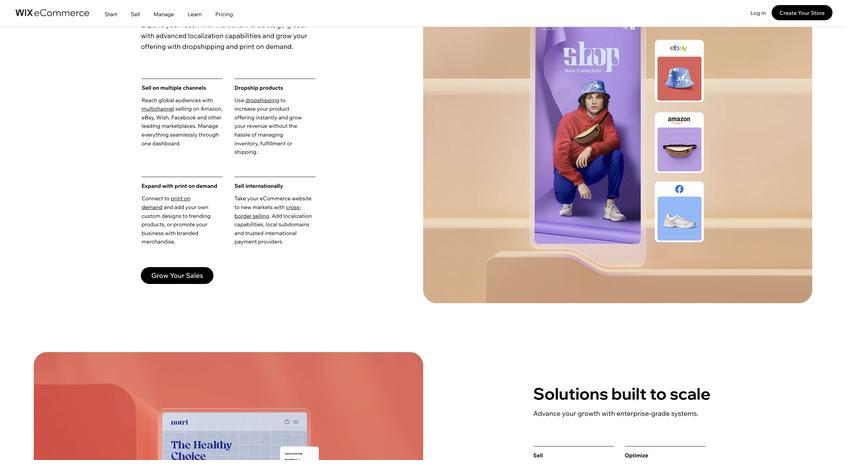 Task type: vqa. For each thing, say whether or not it's contained in the screenshot.


Task type: describe. For each thing, give the bounding box(es) containing it.
with right growth
[[602, 410, 615, 418]]

revenue
[[247, 123, 267, 130]]

hassle
[[235, 131, 250, 138]]

reach global audiences with multichannel
[[142, 97, 213, 112]]

enterprise-
[[617, 410, 651, 418]]

pricing
[[215, 11, 233, 17]]

leading
[[142, 123, 160, 130]]

of
[[252, 131, 257, 138]]

cross-
[[286, 204, 301, 211]]

log in link
[[745, 5, 772, 20]]

add
[[272, 213, 282, 219]]

solutions
[[533, 384, 609, 404]]

reach
[[182, 20, 199, 29]]

systems.
[[672, 410, 699, 418]]

to inside and add your own custom designs to trending products, or promote your business with branded merchandise.
[[183, 213, 188, 219]]

connect
[[142, 195, 163, 202]]

new
[[241, 204, 251, 211]]

channels
[[183, 84, 206, 91]]

store
[[811, 9, 825, 16]]

to inside take your ecommerce website to new markets with
[[235, 204, 240, 211]]

localization inside the expand your reach with multichannel sales, go global with advanced localization capabilities and grow your offering with dropshipping and print on demand.
[[188, 31, 224, 40]]

grow inside to increase your product offering instantly and grow your revenue without the hassle of managing inventory, fulfillment or shipping.
[[289, 114, 302, 121]]

grade
[[651, 410, 670, 418]]

everything
[[142, 131, 169, 138]]

demand inside the print on demand
[[142, 204, 163, 211]]

dashboard.
[[152, 140, 181, 147]]

dropshipping link
[[246, 97, 279, 104]]

products
[[260, 84, 283, 91]]

products,
[[142, 221, 166, 228]]

go
[[277, 20, 285, 29]]

print on demand link
[[142, 195, 191, 211]]

increase
[[235, 105, 256, 112]]

and inside selling on amazon, ebay, wish, facebook and other leading marketplaces. manage everything seamlessly through one dashboard.
[[197, 114, 207, 121]]

expand for expand with print on demand
[[142, 183, 161, 189]]

local
[[266, 221, 278, 228]]

grow inside the expand your reach with multichannel sales, go global with advanced localization capabilities and grow your offering with dropshipping and print on demand.
[[276, 31, 292, 40]]

your down trending
[[196, 221, 208, 228]]

multiple
[[160, 84, 182, 91]]

with left 'advanced' on the left top
[[141, 31, 154, 40]]

your inside take your ecommerce website to new markets with
[[247, 195, 259, 202]]

your for create
[[798, 9, 810, 16]]

expand for expand your reach with multichannel sales, go global with advanced localization capabilities and grow your offering with dropshipping and print on demand.
[[141, 20, 164, 29]]

or inside to increase your product offering instantly and grow your revenue without the hassle of managing inventory, fulfillment or shipping.
[[287, 140, 292, 147]]

and down capabilities
[[226, 42, 238, 51]]

multichannel link
[[142, 105, 174, 112]]

selling inside selling on amazon, ebay, wish, facebook and other leading marketplaces. manage everything seamlessly through one dashboard.
[[176, 105, 192, 112]]

pricing link
[[209, 1, 240, 27]]

selling inside cross- border selling
[[253, 213, 269, 219]]

multichannel for reach
[[216, 20, 256, 29]]

with up the print on demand
[[162, 183, 173, 189]]

connect to
[[142, 195, 171, 202]]

add
[[175, 204, 184, 211]]

ebay,
[[142, 114, 155, 121]]

or inside and add your own custom designs to trending products, or promote your business with branded merchandise.
[[167, 221, 172, 228]]

print on demand
[[142, 195, 191, 211]]

and inside to increase your product offering instantly and grow your revenue without the hassle of managing inventory, fulfillment or shipping.
[[279, 114, 288, 121]]

use
[[235, 97, 244, 104]]

take
[[235, 195, 246, 202]]

start
[[105, 11, 117, 17]]

create
[[780, 9, 797, 16]]

demand.
[[266, 42, 293, 51]]

with inside take your ecommerce website to new markets with
[[274, 204, 285, 211]]

with inside and add your own custom designs to trending products, or promote your business with branded merchandise.
[[165, 230, 176, 237]]

with down learn
[[201, 20, 214, 29]]

multichannel for audiences
[[142, 105, 174, 112]]

dropship products
[[235, 84, 283, 91]]

sales
[[186, 272, 203, 280]]

solutions built to scale
[[533, 384, 711, 404]]

create your store
[[780, 9, 825, 16]]

manage inside selling on amazon, ebay, wish, facebook and other leading marketplaces. manage everything seamlessly through one dashboard.
[[198, 123, 218, 130]]

to inside to increase your product offering instantly and grow your revenue without the hassle of managing inventory, fulfillment or shipping.
[[281, 97, 286, 104]]

promote
[[173, 221, 195, 228]]

advance
[[533, 410, 561, 418]]

without
[[269, 123, 288, 130]]

optimize
[[625, 453, 649, 460]]

and inside and add your own custom designs to trending products, or promote your business with branded merchandise.
[[164, 204, 173, 211]]

markets
[[253, 204, 273, 211]]

business
[[142, 230, 164, 237]]

create your store link
[[772, 5, 833, 20]]

expand with print on demand
[[142, 183, 217, 189]]

scale
[[670, 384, 711, 404]]

the
[[289, 123, 297, 130]]

website
[[292, 195, 312, 202]]

built
[[612, 384, 647, 404]]

on for print on demand
[[184, 195, 191, 202]]

trusted
[[245, 230, 264, 237]]

marketplaces.
[[162, 123, 197, 130]]

log in
[[751, 9, 766, 16]]

seamlessly
[[170, 131, 198, 138]]

global inside reach global audiences with multichannel
[[159, 97, 174, 104]]

grow your sales
[[151, 272, 203, 280]]

to up grade
[[650, 384, 667, 404]]

other
[[208, 114, 222, 121]]

offering inside to increase your product offering instantly and grow your revenue without the hassle of managing inventory, fulfillment or shipping.
[[235, 114, 255, 121]]



Task type: locate. For each thing, give the bounding box(es) containing it.
0 vertical spatial demand
[[196, 183, 217, 189]]

on up add
[[184, 195, 191, 202]]

audiences
[[175, 97, 201, 104]]

manage up 'advanced' on the left top
[[154, 11, 174, 17]]

global right go
[[287, 20, 306, 29]]

0 vertical spatial your
[[798, 9, 810, 16]]

0 vertical spatial or
[[287, 140, 292, 147]]

offering down 'advanced' on the left top
[[141, 42, 166, 51]]

1 vertical spatial manage
[[198, 123, 218, 130]]

and left other
[[197, 114, 207, 121]]

1 horizontal spatial your
[[798, 9, 810, 16]]

on up 'print on demand' link
[[188, 183, 195, 189]]

1 horizontal spatial global
[[287, 20, 306, 29]]

to right connect
[[164, 195, 170, 202]]

fulfillment
[[260, 140, 286, 147]]

with up amazon,
[[202, 97, 213, 104]]

ecommerce
[[260, 195, 291, 202]]

1 vertical spatial localization
[[284, 213, 312, 219]]

your right add
[[185, 204, 197, 211]]

print inside the print on demand
[[171, 195, 183, 202]]

0 vertical spatial multichannel
[[216, 20, 256, 29]]

on inside selling on amazon, ebay, wish, facebook and other leading marketplaces. manage everything seamlessly through one dashboard.
[[193, 105, 200, 112]]

0 horizontal spatial manage
[[154, 11, 174, 17]]

.
[[269, 213, 271, 219]]

to
[[281, 97, 286, 104], [164, 195, 170, 202], [235, 204, 240, 211], [183, 213, 188, 219], [650, 384, 667, 404]]

0 vertical spatial selling
[[176, 105, 192, 112]]

shipping.
[[235, 149, 258, 155]]

product
[[269, 105, 290, 112]]

with down 'advanced' on the left top
[[167, 42, 181, 51]]

your left "store"
[[798, 9, 810, 16]]

1 vertical spatial global
[[159, 97, 174, 104]]

0 vertical spatial manage
[[154, 11, 174, 17]]

offering inside the expand your reach with multichannel sales, go global with advanced localization capabilities and grow your offering with dropshipping and print on demand.
[[141, 42, 166, 51]]

1 horizontal spatial localization
[[284, 213, 312, 219]]

sell on multiple channels
[[142, 84, 206, 91]]

offering
[[141, 42, 166, 51], [235, 114, 255, 121]]

grow up the
[[289, 114, 302, 121]]

managing
[[258, 131, 283, 138]]

0 vertical spatial expand
[[141, 20, 164, 29]]

grow
[[276, 31, 292, 40], [289, 114, 302, 121]]

or right fulfillment at the top left of page
[[287, 140, 292, 147]]

print inside the expand your reach with multichannel sales, go global with advanced localization capabilities and grow your offering with dropshipping and print on demand.
[[240, 42, 255, 51]]

1 horizontal spatial manage
[[198, 123, 218, 130]]

your up hassle
[[235, 123, 246, 130]]

0 horizontal spatial dropshipping
[[182, 42, 225, 51]]

own
[[198, 204, 209, 211]]

localization
[[188, 31, 224, 40], [284, 213, 312, 219]]

1 vertical spatial grow
[[289, 114, 302, 121]]

advanced
[[156, 31, 187, 40]]

your for grow
[[170, 272, 185, 280]]

2 vertical spatial print
[[171, 195, 183, 202]]

with up merchandise.
[[165, 230, 176, 237]]

manage up through
[[198, 123, 218, 130]]

0 horizontal spatial or
[[167, 221, 172, 228]]

cross- border selling
[[235, 204, 301, 219]]

on inside the print on demand
[[184, 195, 191, 202]]

through
[[199, 131, 219, 138]]

sell internationally
[[235, 183, 283, 189]]

with inside reach global audiences with multichannel
[[202, 97, 213, 104]]

. add localization capabilities, local subdomains and trusted international payment providers.
[[235, 213, 312, 245]]

wish,
[[156, 114, 170, 121]]

dropship
[[235, 84, 258, 91]]

expand up 'advanced' on the left top
[[141, 20, 164, 29]]

or down designs
[[167, 221, 172, 228]]

your down the solutions
[[562, 410, 576, 418]]

dropshipping down reach
[[182, 42, 225, 51]]

multichannel
[[216, 20, 256, 29], [142, 105, 174, 112]]

facebook
[[171, 114, 196, 121]]

1 vertical spatial offering
[[235, 114, 255, 121]]

grow your sales link
[[141, 268, 214, 284]]

demand
[[196, 183, 217, 189], [142, 204, 163, 211]]

your up new in the left top of the page
[[247, 195, 259, 202]]

learn
[[188, 11, 202, 17]]

border
[[235, 213, 252, 219]]

and inside . add localization capabilities, local subdomains and trusted international payment providers.
[[235, 230, 244, 237]]

multichannel inside reach global audiences with multichannel
[[142, 105, 174, 112]]

capabilities,
[[235, 221, 265, 228]]

grow down go
[[276, 31, 292, 40]]

0 horizontal spatial localization
[[188, 31, 224, 40]]

expand up connect
[[142, 183, 161, 189]]

1 horizontal spatial selling
[[253, 213, 269, 219]]

0 horizontal spatial your
[[170, 272, 185, 280]]

0 horizontal spatial global
[[159, 97, 174, 104]]

0 horizontal spatial demand
[[142, 204, 163, 211]]

and up payment at the left
[[235, 230, 244, 237]]

0 vertical spatial global
[[287, 20, 306, 29]]

selling
[[176, 105, 192, 112], [253, 213, 269, 219]]

1 vertical spatial your
[[170, 272, 185, 280]]

1 vertical spatial selling
[[253, 213, 269, 219]]

dropshipping down dropship products on the top of the page
[[246, 97, 279, 104]]

log
[[751, 9, 761, 16]]

reach
[[142, 97, 157, 104]]

and
[[263, 31, 274, 40], [226, 42, 238, 51], [197, 114, 207, 121], [279, 114, 288, 121], [164, 204, 173, 211], [235, 230, 244, 237]]

expand your reach with multichannel sales, go global with advanced localization capabilities and grow your offering with dropshipping and print on demand.
[[141, 20, 308, 51]]

dropshipping inside the expand your reach with multichannel sales, go global with advanced localization capabilities and grow your offering with dropshipping and print on demand.
[[182, 42, 225, 51]]

payment
[[235, 239, 257, 245]]

use dropshipping
[[235, 97, 279, 104]]

merchandise.
[[142, 239, 176, 245]]

internationally
[[246, 183, 283, 189]]

inventory,
[[235, 140, 259, 147]]

multichannel up capabilities
[[216, 20, 256, 29]]

providers.
[[258, 239, 283, 245]]

on for selling on amazon, ebay, wish, facebook and other leading marketplaces. manage everything seamlessly through one dashboard.
[[193, 105, 200, 112]]

0 vertical spatial dropshipping
[[182, 42, 225, 51]]

designs
[[162, 213, 181, 219]]

advance your growth with enterprise-grade systems.
[[533, 410, 699, 418]]

print
[[240, 42, 255, 51], [175, 183, 187, 189], [171, 195, 183, 202]]

and down product
[[279, 114, 288, 121]]

on for sell on multiple channels
[[153, 84, 159, 91]]

sales,
[[258, 20, 275, 29]]

on inside the expand your reach with multichannel sales, go global with advanced localization capabilities and grow your offering with dropshipping and print on demand.
[[256, 42, 264, 51]]

1 horizontal spatial or
[[287, 140, 292, 147]]

demand up own
[[196, 183, 217, 189]]

instantly
[[256, 114, 277, 121]]

your up demand.
[[293, 31, 308, 40]]

with
[[201, 20, 214, 29], [141, 31, 154, 40], [167, 42, 181, 51], [202, 97, 213, 104], [162, 183, 173, 189], [274, 204, 285, 211], [165, 230, 176, 237], [602, 410, 615, 418]]

grow
[[151, 272, 169, 280]]

multichannel inside the expand your reach with multichannel sales, go global with advanced localization capabilities and grow your offering with dropshipping and print on demand.
[[216, 20, 256, 29]]

amazon,
[[201, 105, 223, 112]]

multichannel up wish,
[[142, 105, 174, 112]]

branded
[[177, 230, 198, 237]]

localization inside . add localization capabilities, local subdomains and trusted international payment providers.
[[284, 213, 312, 219]]

1 horizontal spatial multichannel
[[216, 20, 256, 29]]

0 vertical spatial grow
[[276, 31, 292, 40]]

selling up facebook
[[176, 105, 192, 112]]

expand inside the expand your reach with multichannel sales, go global with advanced localization capabilities and grow your offering with dropshipping and print on demand.
[[141, 20, 164, 29]]

global inside the expand your reach with multichannel sales, go global with advanced localization capabilities and grow your offering with dropshipping and print on demand.
[[287, 20, 306, 29]]

selling on amazon, ebay, wish, facebook and other leading marketplaces. manage everything seamlessly through one dashboard.
[[142, 105, 223, 147]]

1 vertical spatial dropshipping
[[246, 97, 279, 104]]

one
[[142, 140, 151, 147]]

dropshipping
[[182, 42, 225, 51], [246, 97, 279, 104]]

demand down connect
[[142, 204, 163, 211]]

in
[[762, 9, 766, 16]]

expand
[[141, 20, 164, 29], [142, 183, 161, 189]]

on up reach
[[153, 84, 159, 91]]

cross- border selling link
[[235, 204, 301, 219]]

0 vertical spatial offering
[[141, 42, 166, 51]]

1 horizontal spatial offering
[[235, 114, 255, 121]]

offering down increase
[[235, 114, 255, 121]]

an ecommerce fashion website on mobile with a model wearing a bucket hat, hoodie, joggers and a belt bag. the same items are also for sale on ebay, amazon and facebook. image
[[423, 0, 813, 304]]

capabilities
[[225, 31, 261, 40]]

1 vertical spatial print
[[175, 183, 187, 189]]

and up designs
[[164, 204, 173, 211]]

1 horizontal spatial dropshipping
[[246, 97, 279, 104]]

your down dropshipping link at the top of page
[[257, 105, 268, 112]]

localization up subdomains
[[284, 213, 312, 219]]

1 vertical spatial demand
[[142, 204, 163, 211]]

0 vertical spatial print
[[240, 42, 255, 51]]

localization down reach
[[188, 31, 224, 40]]

on left demand.
[[256, 42, 264, 51]]

to up product
[[281, 97, 286, 104]]

your up 'advanced' on the left top
[[166, 20, 180, 29]]

selling down markets
[[253, 213, 269, 219]]

on down audiences
[[193, 105, 200, 112]]

0 horizontal spatial multichannel
[[142, 105, 174, 112]]

with up 'add'
[[274, 204, 285, 211]]

1 horizontal spatial demand
[[196, 183, 217, 189]]

1 vertical spatial expand
[[142, 183, 161, 189]]

growth
[[578, 410, 600, 418]]

0 horizontal spatial selling
[[176, 105, 192, 112]]

sell
[[131, 11, 140, 17], [142, 84, 151, 91], [235, 183, 244, 189], [533, 453, 543, 460]]

1 vertical spatial multichannel
[[142, 105, 174, 112]]

to increase your product offering instantly and grow your revenue without the hassle of managing inventory, fulfillment or shipping.
[[235, 97, 302, 155]]

subdomains
[[279, 221, 310, 228]]

and down sales,
[[263, 31, 274, 40]]

and add your own custom designs to trending products, or promote your business with branded merchandise.
[[142, 204, 211, 245]]

to left new in the left top of the page
[[235, 204, 240, 211]]

1 vertical spatial or
[[167, 221, 172, 228]]

global up the multichannel link
[[159, 97, 174, 104]]

0 vertical spatial localization
[[188, 31, 224, 40]]

your
[[798, 9, 810, 16], [170, 272, 185, 280]]

custom
[[142, 213, 160, 219]]

to up promote
[[183, 213, 188, 219]]

trending
[[189, 213, 211, 219]]

international
[[265, 230, 297, 237]]

0 horizontal spatial offering
[[141, 42, 166, 51]]

an ecommerce website for a food brand called nutri with a box of granola and jar of acai powder. a graph showing increasing sales and an order list with sales from different channels. image
[[34, 353, 423, 461]]

your right grow
[[170, 272, 185, 280]]



